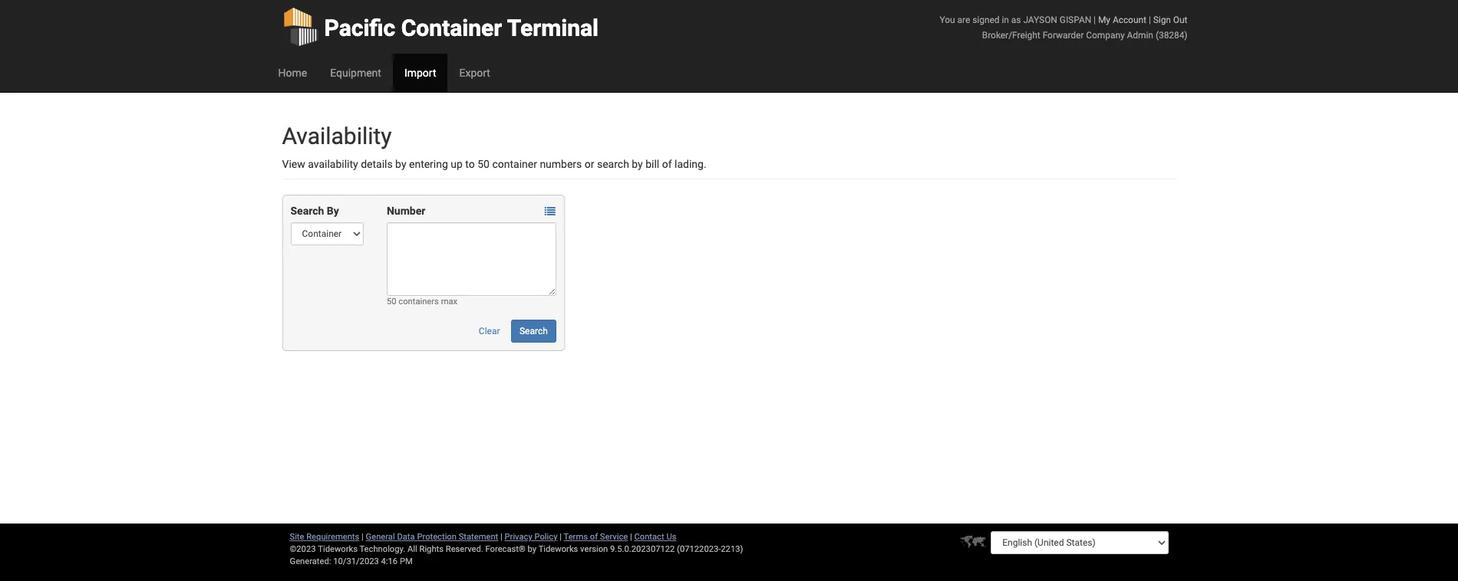 Task type: describe. For each thing, give the bounding box(es) containing it.
import button
[[393, 54, 448, 92]]

up
[[451, 158, 463, 170]]

account
[[1113, 15, 1147, 25]]

or
[[585, 158, 595, 170]]

my account link
[[1099, 15, 1147, 25]]

(07122023-
[[677, 545, 721, 555]]

pacific container terminal link
[[282, 0, 599, 54]]

availability
[[282, 123, 392, 150]]

contact
[[635, 533, 665, 543]]

sign out link
[[1154, 15, 1188, 25]]

privacy policy link
[[505, 533, 558, 543]]

as
[[1012, 15, 1021, 25]]

(38284)
[[1156, 30, 1188, 41]]

rights
[[420, 545, 444, 555]]

site
[[290, 533, 304, 543]]

statement
[[459, 533, 498, 543]]

home button
[[267, 54, 319, 92]]

2 horizontal spatial by
[[632, 158, 643, 170]]

show list image
[[545, 207, 556, 217]]

| up forecast®
[[501, 533, 503, 543]]

container
[[492, 158, 537, 170]]

you
[[940, 15, 956, 25]]

export button
[[448, 54, 502, 92]]

| left sign
[[1149, 15, 1151, 25]]

clear button
[[470, 320, 509, 343]]

availability
[[308, 158, 358, 170]]

details
[[361, 158, 393, 170]]

1 horizontal spatial 50
[[478, 158, 490, 170]]

equipment button
[[319, 54, 393, 92]]

contact us link
[[635, 533, 677, 543]]

search by
[[291, 205, 339, 217]]

privacy
[[505, 533, 533, 543]]

data
[[397, 533, 415, 543]]

signed
[[973, 15, 1000, 25]]

tideworks
[[539, 545, 578, 555]]

0 horizontal spatial 50
[[387, 297, 397, 307]]

terms
[[564, 533, 588, 543]]

to
[[465, 158, 475, 170]]

pm
[[400, 557, 413, 567]]

protection
[[417, 533, 457, 543]]

©2023 tideworks
[[290, 545, 358, 555]]

broker/freight
[[983, 30, 1041, 41]]

terms of service link
[[564, 533, 628, 543]]

container
[[401, 15, 502, 41]]

technology.
[[360, 545, 406, 555]]

| up 9.5.0.202307122
[[630, 533, 632, 543]]

pacific
[[324, 15, 396, 41]]

clear
[[479, 326, 500, 337]]

version
[[580, 545, 608, 555]]

requirements
[[306, 533, 360, 543]]

site requirements link
[[290, 533, 360, 543]]

0 horizontal spatial by
[[395, 158, 407, 170]]

lading.
[[675, 158, 707, 170]]



Task type: locate. For each thing, give the bounding box(es) containing it.
Number text field
[[387, 223, 556, 296]]

by
[[395, 158, 407, 170], [632, 158, 643, 170], [528, 545, 537, 555]]

my
[[1099, 15, 1111, 25]]

general
[[366, 533, 395, 543]]

4:16
[[381, 557, 398, 567]]

company
[[1087, 30, 1125, 41]]

search left by
[[291, 205, 324, 217]]

| up tideworks
[[560, 533, 562, 543]]

search right clear button
[[520, 326, 548, 337]]

1 vertical spatial search
[[520, 326, 548, 337]]

number
[[387, 205, 426, 217]]

are
[[958, 15, 971, 25]]

out
[[1174, 15, 1188, 25]]

1 horizontal spatial of
[[662, 158, 672, 170]]

search inside button
[[520, 326, 548, 337]]

forecast®
[[486, 545, 526, 555]]

0 vertical spatial of
[[662, 158, 672, 170]]

50 left containers
[[387, 297, 397, 307]]

0 horizontal spatial of
[[590, 533, 598, 543]]

import
[[405, 67, 436, 79]]

numbers
[[540, 158, 582, 170]]

by down "privacy policy" link
[[528, 545, 537, 555]]

2213)
[[721, 545, 743, 555]]

50 containers max
[[387, 297, 458, 307]]

search
[[597, 158, 629, 170]]

of right bill
[[662, 158, 672, 170]]

1 vertical spatial 50
[[387, 297, 397, 307]]

0 vertical spatial search
[[291, 205, 324, 217]]

|
[[1094, 15, 1096, 25], [1149, 15, 1151, 25], [362, 533, 364, 543], [501, 533, 503, 543], [560, 533, 562, 543], [630, 533, 632, 543]]

in
[[1002, 15, 1009, 25]]

10/31/2023
[[333, 557, 379, 567]]

0 horizontal spatial search
[[291, 205, 324, 217]]

export
[[459, 67, 490, 79]]

view
[[282, 158, 305, 170]]

all
[[408, 545, 417, 555]]

search button
[[511, 320, 556, 343]]

by left bill
[[632, 158, 643, 170]]

sign
[[1154, 15, 1172, 25]]

by
[[327, 205, 339, 217]]

admin
[[1127, 30, 1154, 41]]

search for search
[[520, 326, 548, 337]]

| left my
[[1094, 15, 1096, 25]]

search
[[291, 205, 324, 217], [520, 326, 548, 337]]

bill
[[646, 158, 660, 170]]

pacific container terminal
[[324, 15, 599, 41]]

service
[[600, 533, 628, 543]]

50 right to
[[478, 158, 490, 170]]

reserved.
[[446, 545, 483, 555]]

by right details on the top
[[395, 158, 407, 170]]

search for search by
[[291, 205, 324, 217]]

generated:
[[290, 557, 331, 567]]

of
[[662, 158, 672, 170], [590, 533, 598, 543]]

of inside site requirements | general data protection statement | privacy policy | terms of service | contact us ©2023 tideworks technology. all rights reserved. forecast® by tideworks version 9.5.0.202307122 (07122023-2213) generated: 10/31/2023 4:16 pm
[[590, 533, 598, 543]]

max
[[441, 297, 458, 307]]

entering
[[409, 158, 448, 170]]

1 vertical spatial of
[[590, 533, 598, 543]]

| left general
[[362, 533, 364, 543]]

you are signed in as jayson gispan | my account | sign out broker/freight forwarder company admin (38284)
[[940, 15, 1188, 41]]

by inside site requirements | general data protection statement | privacy policy | terms of service | contact us ©2023 tideworks technology. all rights reserved. forecast® by tideworks version 9.5.0.202307122 (07122023-2213) generated: 10/31/2023 4:16 pm
[[528, 545, 537, 555]]

view availability details by entering up to 50 container numbers or search by bill of lading.
[[282, 158, 707, 170]]

general data protection statement link
[[366, 533, 498, 543]]

equipment
[[330, 67, 381, 79]]

containers
[[399, 297, 439, 307]]

0 vertical spatial 50
[[478, 158, 490, 170]]

us
[[667, 533, 677, 543]]

1 horizontal spatial by
[[528, 545, 537, 555]]

9.5.0.202307122
[[610, 545, 675, 555]]

forwarder
[[1043, 30, 1084, 41]]

gispan
[[1060, 15, 1092, 25]]

1 horizontal spatial search
[[520, 326, 548, 337]]

site requirements | general data protection statement | privacy policy | terms of service | contact us ©2023 tideworks technology. all rights reserved. forecast® by tideworks version 9.5.0.202307122 (07122023-2213) generated: 10/31/2023 4:16 pm
[[290, 533, 743, 567]]

jayson
[[1024, 15, 1058, 25]]

policy
[[535, 533, 558, 543]]

terminal
[[507, 15, 599, 41]]

50
[[478, 158, 490, 170], [387, 297, 397, 307]]

home
[[278, 67, 307, 79]]

of up version
[[590, 533, 598, 543]]



Task type: vqa. For each thing, say whether or not it's contained in the screenshot.
4:16
yes



